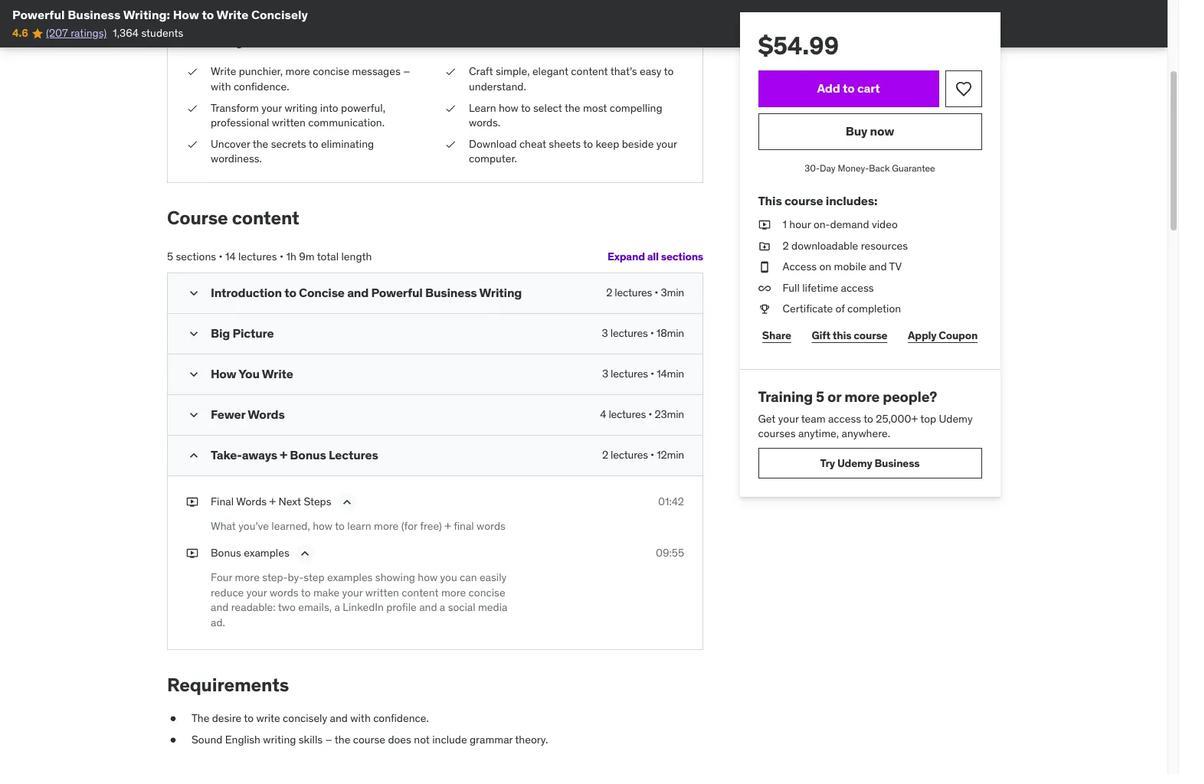 Task type: describe. For each thing, give the bounding box(es) containing it.
lectures for how you write
[[611, 367, 648, 381]]

people?
[[883, 388, 937, 406]]

xsmall image for transform
[[186, 101, 198, 116]]

certificate of completion
[[783, 302, 901, 316]]

3 for how you write
[[602, 367, 608, 381]]

12min
[[657, 448, 684, 462]]

expand all sections
[[608, 250, 703, 264]]

fewer
[[211, 407, 245, 422]]

training
[[758, 388, 813, 406]]

expand
[[608, 250, 645, 264]]

eliminating
[[321, 137, 374, 151]]

xsmall image for the
[[167, 712, 179, 727]]

sections inside "dropdown button"
[[661, 250, 703, 264]]

team
[[802, 412, 826, 426]]

your inside transform your writing into powerful, professional written communication.
[[261, 101, 282, 115]]

steps
[[304, 495, 331, 508]]

30-day money-back guarantee
[[805, 162, 936, 174]]

• left '1h 9m'
[[280, 250, 284, 263]]

your inside download cheat sheets to keep beside your computer.
[[656, 137, 677, 151]]

sound english writing skills – the course does not include grammar theory.
[[192, 733, 548, 747]]

0 vertical spatial 2
[[783, 239, 789, 253]]

23min
[[655, 407, 684, 421]]

uncover
[[211, 137, 250, 151]]

fewer words
[[211, 407, 285, 422]]

four more step-by-step examples showing how you can easily reduce your words to make your written content more concise and readable: two emails, a linkedin profile and a social media ad.
[[211, 571, 508, 630]]

words for fewer
[[248, 407, 285, 422]]

final words + next steps
[[211, 495, 331, 508]]

skills
[[299, 733, 323, 747]]

more down bonus examples
[[235, 571, 260, 585]]

ratings)
[[71, 26, 107, 40]]

apply coupon
[[908, 328, 978, 342]]

2 lectures • 12min
[[602, 448, 684, 462]]

messages
[[352, 65, 401, 78]]

powerful,
[[341, 101, 385, 115]]

most
[[583, 101, 607, 115]]

2 for introduction to concise and powerful business writing
[[606, 286, 612, 299]]

social
[[448, 601, 475, 615]]

length
[[341, 250, 372, 263]]

linkedin
[[343, 601, 384, 615]]

gift
[[812, 328, 831, 342]]

download
[[469, 137, 517, 151]]

small image for how
[[186, 367, 201, 382]]

2 downloadable resources
[[783, 239, 908, 253]]

aways
[[242, 447, 277, 463]]

make
[[313, 586, 340, 600]]

write inside write punchier, more concise messages – with confidence.
[[211, 65, 236, 78]]

training 5 or more people? get your team access to 25,000+ top udemy courses anytime, anywhere.
[[758, 388, 973, 441]]

0 horizontal spatial content
[[232, 206, 299, 230]]

xsmall image for full
[[758, 281, 771, 296]]

09:55
[[656, 546, 684, 560]]

course
[[167, 206, 228, 230]]

this
[[833, 328, 852, 342]]

gift this course
[[812, 328, 888, 342]]

to inside download cheat sheets to keep beside your computer.
[[583, 137, 593, 151]]

3 lectures • 18min
[[602, 326, 684, 340]]

by-
[[288, 571, 304, 585]]

• for take-aways + bonus lectures
[[651, 448, 654, 462]]

more down you
[[441, 586, 466, 600]]

0 horizontal spatial 5
[[167, 250, 173, 263]]

14
[[225, 250, 236, 263]]

2 vertical spatial +
[[444, 519, 451, 533]]

your up readable:
[[246, 586, 267, 600]]

english
[[225, 733, 260, 747]]

• for introduction to concise and powerful business writing
[[655, 286, 658, 299]]

introduction to concise and powerful business writing
[[211, 285, 522, 300]]

small image for big
[[186, 326, 201, 341]]

1 horizontal spatial powerful
[[371, 285, 423, 300]]

the
[[192, 712, 209, 726]]

step-
[[262, 571, 288, 585]]

cart
[[858, 81, 880, 96]]

2 horizontal spatial course
[[854, 328, 888, 342]]

write
[[256, 712, 280, 726]]

2 a from the left
[[440, 601, 445, 615]]

select
[[533, 101, 562, 115]]

0 vertical spatial write
[[217, 7, 249, 22]]

– inside write punchier, more concise messages – with confidence.
[[403, 65, 410, 78]]

and right concisely
[[330, 712, 348, 726]]

the inside learn how to select the most compelling words.
[[565, 101, 580, 115]]

you
[[239, 366, 260, 381]]

$54.99
[[758, 30, 839, 61]]

add to cart button
[[758, 70, 939, 107]]

• for how you write
[[650, 367, 654, 381]]

to inside craft simple, elegant content that's easy to understand.
[[664, 65, 674, 78]]

keep
[[596, 137, 619, 151]]

video
[[872, 218, 898, 231]]

writing
[[479, 285, 522, 300]]

on
[[820, 260, 832, 274]]

to down hide lecture description icon
[[335, 519, 345, 533]]

picture
[[232, 325, 274, 341]]

xsmall image for craft
[[444, 65, 457, 80]]

xsmall image for certificate
[[758, 302, 771, 317]]

transform
[[211, 101, 259, 115]]

back
[[869, 162, 890, 174]]

how you write
[[211, 366, 293, 381]]

0 vertical spatial course
[[785, 193, 824, 208]]

total
[[317, 250, 339, 263]]

free)
[[420, 519, 442, 533]]

hide lecture description image
[[339, 495, 354, 510]]

1,364
[[113, 26, 139, 40]]

full lifetime access
[[783, 281, 874, 295]]

your inside the "training 5 or more people? get your team access to 25,000+ top udemy courses anytime, anywhere."
[[779, 412, 799, 426]]

add to cart
[[817, 81, 880, 96]]

lectures for big picture
[[610, 326, 648, 340]]

2 vertical spatial the
[[335, 733, 350, 747]]

theory.
[[515, 733, 548, 747]]

to inside add to cart button
[[843, 81, 855, 96]]

concise
[[299, 285, 345, 300]]

access inside the "training 5 or more people? get your team access to 25,000+ top udemy courses anytime, anywhere."
[[829, 412, 862, 426]]

written inside transform your writing into powerful, professional written communication.
[[272, 116, 306, 130]]

0 vertical spatial access
[[841, 281, 874, 295]]

and left tv
[[869, 260, 887, 274]]

how inside four more step-by-step examples showing how you can easily reduce your words to make your written content more concise and readable: two emails, a linkedin profile and a social media ad.
[[418, 571, 438, 585]]

small image for fewer
[[186, 407, 201, 423]]

writing for skills
[[263, 733, 296, 747]]

and right profile
[[419, 601, 437, 615]]

add
[[817, 81, 841, 96]]

xsmall image for download
[[444, 137, 457, 152]]

0 vertical spatial words
[[477, 519, 506, 533]]

this course includes:
[[758, 193, 878, 208]]

concise inside four more step-by-step examples showing how you can easily reduce your words to make your written content more concise and readable: two emails, a linkedin profile and a social media ad.
[[469, 586, 505, 600]]

easy
[[640, 65, 662, 78]]

completion
[[848, 302, 901, 316]]

how inside learn how to select the most compelling words.
[[499, 101, 519, 115]]

you'll
[[236, 26, 282, 49]]

1 horizontal spatial bonus
[[290, 447, 326, 463]]

lifetime
[[803, 281, 839, 295]]

lectures right 14
[[238, 250, 277, 263]]

to left concise
[[284, 285, 296, 300]]

sheets
[[549, 137, 581, 151]]

communication.
[[308, 116, 385, 130]]

more inside the "training 5 or more people? get your team access to 25,000+ top udemy courses anytime, anywhere."
[[845, 388, 880, 406]]

computer.
[[469, 152, 517, 166]]

concise inside write punchier, more concise messages – with confidence.
[[313, 65, 349, 78]]

0 horizontal spatial course
[[353, 733, 385, 747]]

xsmall image left final
[[186, 495, 198, 510]]

1 vertical spatial –
[[325, 733, 332, 747]]

compelling
[[610, 101, 662, 115]]

0 horizontal spatial how
[[313, 519, 333, 533]]

writing for into
[[285, 101, 318, 115]]

lectures for take-aways + bonus lectures
[[611, 448, 648, 462]]

to left write
[[244, 712, 254, 726]]

to inside the "training 5 or more people? get your team access to 25,000+ top udemy courses anytime, anywhere."
[[864, 412, 874, 426]]

lectures for introduction to concise and powerful business writing
[[615, 286, 652, 299]]

xsmall image left bonus examples
[[186, 546, 198, 561]]

this
[[758, 193, 782, 208]]

get
[[758, 412, 776, 426]]

1 vertical spatial bonus
[[211, 546, 241, 560]]

1 vertical spatial learn
[[347, 519, 371, 533]]

your up linkedin
[[342, 586, 363, 600]]

xsmall image for access
[[758, 260, 771, 275]]



Task type: locate. For each thing, give the bounding box(es) containing it.
concise
[[313, 65, 349, 78], [469, 586, 505, 600]]

0 vertical spatial concise
[[313, 65, 349, 78]]

0 horizontal spatial written
[[272, 116, 306, 130]]

xsmall image left uncover
[[186, 137, 198, 152]]

with for what you'll learn
[[211, 80, 231, 93]]

bonus examples
[[211, 546, 289, 560]]

1 horizontal spatial 5
[[816, 388, 825, 406]]

words inside four more step-by-step examples showing how you can easily reduce your words to make your written content more concise and readable: two emails, a linkedin profile and a social media ad.
[[270, 586, 299, 600]]

more right or
[[845, 388, 880, 406]]

1 vertical spatial writing
[[263, 733, 296, 747]]

small image left fewer
[[186, 407, 201, 423]]

• left 14
[[219, 250, 223, 263]]

how left the you
[[211, 366, 236, 381]]

2 vertical spatial 2
[[602, 448, 608, 462]]

2 vertical spatial content
[[402, 586, 439, 600]]

2 horizontal spatial the
[[565, 101, 580, 115]]

1 vertical spatial what
[[211, 519, 236, 533]]

transform your writing into powerful, professional written communication.
[[211, 101, 385, 130]]

1 horizontal spatial business
[[425, 285, 477, 300]]

the
[[565, 101, 580, 115], [253, 137, 268, 151], [335, 733, 350, 747]]

2 vertical spatial course
[[353, 733, 385, 747]]

to inside four more step-by-step examples showing how you can easily reduce your words to make your written content more concise and readable: two emails, a linkedin profile and a social media ad.
[[301, 586, 311, 600]]

lectures down 'expand' on the right top
[[615, 286, 652, 299]]

0 vertical spatial writing
[[285, 101, 318, 115]]

sections left 14
[[176, 250, 216, 263]]

to up what you'll learn
[[202, 7, 214, 22]]

xsmall image for 2
[[758, 239, 771, 254]]

3 lectures • 14min
[[602, 367, 684, 381]]

what you've learned, how to learn more (for free) + final words
[[211, 519, 506, 533]]

to
[[202, 7, 214, 22], [664, 65, 674, 78], [843, 81, 855, 96], [521, 101, 531, 115], [309, 137, 318, 151], [583, 137, 593, 151], [284, 285, 296, 300], [864, 412, 874, 426], [335, 519, 345, 533], [301, 586, 311, 600], [244, 712, 254, 726]]

bonus left 'lectures'
[[290, 447, 326, 463]]

1 vertical spatial write
[[211, 65, 236, 78]]

0 vertical spatial the
[[565, 101, 580, 115]]

1 horizontal spatial how
[[418, 571, 438, 585]]

3 small image from the top
[[186, 367, 201, 382]]

lectures
[[238, 250, 277, 263], [615, 286, 652, 299], [610, 326, 648, 340], [611, 367, 648, 381], [609, 407, 646, 421], [611, 448, 648, 462]]

secrets
[[271, 137, 306, 151]]

xsmall image
[[186, 65, 198, 80], [186, 101, 198, 116], [444, 137, 457, 152], [758, 239, 771, 254], [758, 281, 771, 296], [758, 302, 771, 317], [186, 546, 198, 561], [167, 712, 179, 727]]

wishlist image
[[955, 80, 973, 98]]

next
[[278, 495, 301, 508]]

writing inside transform your writing into powerful, professional written communication.
[[285, 101, 318, 115]]

elegant
[[532, 65, 568, 78]]

more left (for
[[374, 519, 399, 533]]

2
[[783, 239, 789, 253], [606, 286, 612, 299], [602, 448, 608, 462]]

and down length
[[347, 285, 369, 300]]

1 vertical spatial written
[[365, 586, 399, 600]]

the desire to write concisely and with confidence.
[[192, 712, 429, 726]]

you
[[440, 571, 457, 585]]

5 left or
[[816, 388, 825, 406]]

1 vertical spatial udemy
[[838, 456, 873, 470]]

with
[[211, 80, 231, 93], [350, 712, 371, 726]]

3
[[602, 326, 608, 340], [602, 367, 608, 381]]

written down showing on the bottom left of page
[[365, 586, 399, 600]]

does
[[388, 733, 411, 747]]

1 small image from the top
[[186, 286, 201, 301]]

bonus up four
[[211, 546, 241, 560]]

udemy inside the "training 5 or more people? get your team access to 25,000+ top udemy courses anytime, anywhere."
[[939, 412, 973, 426]]

concise up "into"
[[313, 65, 349, 78]]

• left the 14min
[[650, 367, 654, 381]]

udemy right top
[[939, 412, 973, 426]]

a down make
[[334, 601, 340, 615]]

how up students
[[173, 7, 199, 22]]

write up what you'll learn
[[217, 7, 249, 22]]

small image
[[186, 286, 201, 301], [186, 326, 201, 341], [186, 367, 201, 382]]

0 horizontal spatial learn
[[286, 26, 329, 49]]

0 vertical spatial examples
[[244, 546, 289, 560]]

certificate
[[783, 302, 833, 316]]

try udemy business link
[[758, 448, 982, 479]]

small image for take-
[[186, 448, 201, 463]]

0 vertical spatial learn
[[286, 26, 329, 49]]

readable:
[[231, 601, 276, 615]]

and
[[869, 260, 887, 274], [347, 285, 369, 300], [211, 601, 229, 615], [419, 601, 437, 615], [330, 712, 348, 726]]

1 horizontal spatial +
[[280, 447, 287, 463]]

1 horizontal spatial udemy
[[939, 412, 973, 426]]

course up hour
[[785, 193, 824, 208]]

2 horizontal spatial how
[[499, 101, 519, 115]]

business left writing
[[425, 285, 477, 300]]

powerful up 4.6
[[12, 7, 65, 22]]

0 horizontal spatial powerful
[[12, 7, 65, 22]]

1 vertical spatial 2
[[606, 286, 612, 299]]

1 horizontal spatial –
[[403, 65, 410, 78]]

xsmall image for uncover
[[186, 137, 198, 152]]

business inside "link"
[[875, 456, 920, 470]]

day
[[820, 162, 836, 174]]

to inside learn how to select the most compelling words.
[[521, 101, 531, 115]]

5 down the course on the top left of the page
[[167, 250, 173, 263]]

+
[[280, 447, 287, 463], [269, 495, 276, 508], [444, 519, 451, 533]]

to right easy
[[664, 65, 674, 78]]

words.
[[469, 116, 500, 130]]

resources
[[861, 239, 908, 253]]

1 horizontal spatial learn
[[347, 519, 371, 533]]

udemy right try at right bottom
[[838, 456, 873, 470]]

big picture
[[211, 325, 274, 341]]

sections
[[176, 250, 216, 263], [661, 250, 703, 264]]

your up courses
[[779, 412, 799, 426]]

2 vertical spatial write
[[262, 366, 293, 381]]

lectures for fewer words
[[609, 407, 646, 421]]

how down the understand.
[[499, 101, 519, 115]]

two
[[278, 601, 296, 615]]

xsmall image left the '1'
[[758, 218, 771, 233]]

xsmall image
[[444, 65, 457, 80], [444, 101, 457, 116], [186, 137, 198, 152], [758, 218, 771, 233], [758, 260, 771, 275], [186, 495, 198, 510], [167, 733, 179, 748]]

small image left the you
[[186, 367, 201, 382]]

0 horizontal spatial examples
[[244, 546, 289, 560]]

1
[[783, 218, 787, 231]]

xsmall image for sound
[[167, 733, 179, 748]]

2 horizontal spatial content
[[571, 65, 608, 78]]

written inside four more step-by-step examples showing how you can easily reduce your words to make your written content more concise and readable: two emails, a linkedin profile and a social media ad.
[[365, 586, 399, 600]]

1 vertical spatial small image
[[186, 448, 201, 463]]

with inside write punchier, more concise messages – with confidence.
[[211, 80, 231, 93]]

desire
[[212, 712, 242, 726]]

all
[[647, 250, 659, 264]]

confidence. up the does
[[373, 712, 429, 726]]

0 horizontal spatial –
[[325, 733, 332, 747]]

1 vertical spatial words
[[236, 495, 267, 508]]

examples
[[244, 546, 289, 560], [327, 571, 373, 585]]

that's
[[610, 65, 637, 78]]

powerful
[[12, 7, 65, 22], [371, 285, 423, 300]]

2 horizontal spatial +
[[444, 519, 451, 533]]

beside
[[622, 137, 654, 151]]

0 vertical spatial what
[[186, 26, 232, 49]]

business up the 'ratings)'
[[68, 7, 121, 22]]

udemy inside try udemy business "link"
[[838, 456, 873, 470]]

how left you
[[418, 571, 438, 585]]

content inside four more step-by-step examples showing how you can easily reduce your words to make your written content more concise and readable: two emails, a linkedin profile and a social media ad.
[[402, 586, 439, 600]]

2 small image from the top
[[186, 448, 201, 463]]

courses
[[758, 427, 796, 441]]

2 down the '1'
[[783, 239, 789, 253]]

0 horizontal spatial +
[[269, 495, 276, 508]]

words for final
[[236, 495, 267, 508]]

1 vertical spatial examples
[[327, 571, 373, 585]]

words right final
[[477, 519, 506, 533]]

can
[[460, 571, 477, 585]]

1 vertical spatial how
[[211, 366, 236, 381]]

learn how to select the most compelling words.
[[469, 101, 662, 130]]

1 vertical spatial small image
[[186, 326, 201, 341]]

1 vertical spatial 5
[[816, 388, 825, 406]]

+ for next
[[269, 495, 276, 508]]

0 vertical spatial +
[[280, 447, 287, 463]]

writing
[[285, 101, 318, 115], [263, 733, 296, 747]]

1 horizontal spatial confidence.
[[373, 712, 429, 726]]

2 3 from the top
[[602, 367, 608, 381]]

1 horizontal spatial sections
[[661, 250, 703, 264]]

1 horizontal spatial with
[[350, 712, 371, 726]]

18min
[[656, 326, 684, 340]]

0 horizontal spatial sections
[[176, 250, 216, 263]]

0 vertical spatial small image
[[186, 407, 201, 423]]

your right beside
[[656, 137, 677, 151]]

try udemy business
[[821, 456, 920, 470]]

1 horizontal spatial how
[[211, 366, 236, 381]]

1 a from the left
[[334, 601, 340, 615]]

ad.
[[211, 616, 225, 630]]

step
[[304, 571, 325, 585]]

bonus
[[290, 447, 326, 463], [211, 546, 241, 560]]

powerful down length
[[371, 285, 423, 300]]

2 vertical spatial how
[[418, 571, 438, 585]]

requirements
[[167, 673, 289, 697]]

with up transform
[[211, 80, 231, 93]]

content up 5 sections • 14 lectures • 1h 9m total length at top left
[[232, 206, 299, 230]]

more inside write punchier, more concise messages – with confidence.
[[285, 65, 310, 78]]

1 vertical spatial confidence.
[[373, 712, 429, 726]]

course left the does
[[353, 733, 385, 747]]

0 vertical spatial content
[[571, 65, 608, 78]]

write right the you
[[262, 366, 293, 381]]

you've
[[238, 519, 269, 533]]

lectures right 4
[[609, 407, 646, 421]]

0 vertical spatial udemy
[[939, 412, 973, 426]]

1 horizontal spatial words
[[477, 519, 506, 533]]

1 horizontal spatial content
[[402, 586, 439, 600]]

the inside uncover the secrets to eliminating wordiness.
[[253, 137, 268, 151]]

xsmall image left full
[[758, 281, 771, 296]]

1 3 from the top
[[602, 326, 608, 340]]

3 up 4
[[602, 367, 608, 381]]

xsmall image for learn
[[444, 101, 457, 116]]

examples inside four more step-by-step examples showing how you can easily reduce your words to make your written content more concise and readable: two emails, a linkedin profile and a social media ad.
[[327, 571, 373, 585]]

apply
[[908, 328, 937, 342]]

share button
[[758, 320, 796, 351]]

0 vertical spatial words
[[248, 407, 285, 422]]

course
[[785, 193, 824, 208], [854, 328, 888, 342], [353, 733, 385, 747]]

0 horizontal spatial bonus
[[211, 546, 241, 560]]

concise up media
[[469, 586, 505, 600]]

0 horizontal spatial confidence.
[[234, 80, 289, 93]]

with for requirements
[[350, 712, 371, 726]]

1 vertical spatial 3
[[602, 367, 608, 381]]

words right fewer
[[248, 407, 285, 422]]

to left keep
[[583, 137, 593, 151]]

0 vertical spatial small image
[[186, 286, 201, 301]]

the left secrets on the top left of the page
[[253, 137, 268, 151]]

1 horizontal spatial a
[[440, 601, 445, 615]]

1 horizontal spatial written
[[365, 586, 399, 600]]

write punchier, more concise messages – with confidence.
[[211, 65, 410, 93]]

confidence. inside write punchier, more concise messages – with confidence.
[[234, 80, 289, 93]]

craft simple, elegant content that's easy to understand.
[[469, 65, 674, 93]]

3min
[[661, 286, 684, 299]]

1 vertical spatial course
[[854, 328, 888, 342]]

2 small image from the top
[[186, 326, 201, 341]]

how down steps
[[313, 519, 333, 533]]

0 vertical spatial 5
[[167, 250, 173, 263]]

2 down 'expand' on the right top
[[606, 286, 612, 299]]

• for fewer words
[[648, 407, 652, 421]]

0 horizontal spatial business
[[68, 7, 121, 22]]

or
[[828, 388, 842, 406]]

xsmall image left learn
[[444, 101, 457, 116]]

with up sound english writing skills – the course does not include grammar theory.
[[350, 712, 371, 726]]

xsmall image left sound
[[167, 733, 179, 748]]

1 vertical spatial business
[[425, 285, 477, 300]]

1 vertical spatial the
[[253, 137, 268, 151]]

hide lecture description image
[[297, 546, 312, 562]]

learn down concisely
[[286, 26, 329, 49]]

confidence. for what you'll learn
[[234, 80, 289, 93]]

more right punchier,
[[285, 65, 310, 78]]

lectures
[[329, 447, 378, 463]]

3 for big picture
[[602, 326, 608, 340]]

0 vertical spatial how
[[173, 7, 199, 22]]

your up professional
[[261, 101, 282, 115]]

coupon
[[939, 328, 978, 342]]

what for what you'll learn
[[186, 26, 232, 49]]

your
[[261, 101, 282, 115], [656, 137, 677, 151], [779, 412, 799, 426], [246, 586, 267, 600], [342, 586, 363, 600]]

(for
[[401, 519, 417, 533]]

0 vertical spatial –
[[403, 65, 410, 78]]

xsmall image left the
[[167, 712, 179, 727]]

confidence. for requirements
[[373, 712, 429, 726]]

2 vertical spatial small image
[[186, 367, 201, 382]]

25,000+
[[876, 412, 918, 426]]

business down anywhere.
[[875, 456, 920, 470]]

introduction
[[211, 285, 282, 300]]

learn down hide lecture description icon
[[347, 519, 371, 533]]

0 vertical spatial confidence.
[[234, 80, 289, 93]]

share
[[763, 328, 792, 342]]

0 vertical spatial powerful
[[12, 7, 65, 22]]

content up profile
[[402, 586, 439, 600]]

0 vertical spatial how
[[499, 101, 519, 115]]

0 vertical spatial with
[[211, 80, 231, 93]]

of
[[836, 302, 845, 316]]

anywhere.
[[842, 427, 891, 441]]

xsmall image for 1
[[758, 218, 771, 233]]

0 horizontal spatial a
[[334, 601, 340, 615]]

1 vertical spatial words
[[270, 586, 299, 600]]

– right messages at the top of the page
[[403, 65, 410, 78]]

• for big picture
[[650, 326, 654, 340]]

1 vertical spatial +
[[269, 495, 276, 508]]

to left cart
[[843, 81, 855, 96]]

now
[[870, 124, 895, 139]]

how
[[499, 101, 519, 115], [313, 519, 333, 533], [418, 571, 438, 585]]

take-
[[211, 447, 242, 463]]

content inside craft simple, elegant content that's easy to understand.
[[571, 65, 608, 78]]

+ for bonus
[[280, 447, 287, 463]]

+ right 'aways'
[[280, 447, 287, 463]]

+ left next
[[269, 495, 276, 508]]

words up two
[[270, 586, 299, 600]]

small image
[[186, 407, 201, 423], [186, 448, 201, 463]]

xsmall image for write
[[186, 65, 198, 80]]

punchier,
[[239, 65, 283, 78]]

1 vertical spatial access
[[829, 412, 862, 426]]

writing left "into"
[[285, 101, 318, 115]]

xsmall image up "share"
[[758, 302, 771, 317]]

xsmall image down powerful business writing: how to write concisely
[[186, 65, 198, 80]]

final
[[454, 519, 474, 533]]

(207
[[46, 26, 68, 40]]

0 vertical spatial 3
[[602, 326, 608, 340]]

+ left final
[[444, 519, 451, 533]]

1 horizontal spatial examples
[[327, 571, 373, 585]]

words
[[248, 407, 285, 422], [236, 495, 267, 508]]

what right students
[[186, 26, 232, 49]]

writing down write
[[263, 733, 296, 747]]

xsmall image left download
[[444, 137, 457, 152]]

writing:
[[123, 7, 170, 22]]

1 horizontal spatial course
[[785, 193, 824, 208]]

xsmall image left craft
[[444, 65, 457, 80]]

1 hour on-demand video
[[783, 218, 898, 231]]

to down step
[[301, 586, 311, 600]]

small image left take-
[[186, 448, 201, 463]]

what down final
[[211, 519, 236, 533]]

access down or
[[829, 412, 862, 426]]

0 horizontal spatial udemy
[[838, 456, 873, 470]]

powerful business writing: how to write concisely
[[12, 7, 308, 22]]

1 horizontal spatial concise
[[469, 586, 505, 600]]

4 lectures • 23min
[[600, 407, 684, 421]]

big
[[211, 325, 230, 341]]

sections right all
[[661, 250, 703, 264]]

and up ad.
[[211, 601, 229, 615]]

– right 'skills'
[[325, 733, 332, 747]]

1 vertical spatial content
[[232, 206, 299, 230]]

write left punchier,
[[211, 65, 236, 78]]

1 vertical spatial how
[[313, 519, 333, 533]]

craft
[[469, 65, 493, 78]]

to left the select
[[521, 101, 531, 115]]

1 vertical spatial with
[[350, 712, 371, 726]]

to up anywhere.
[[864, 412, 874, 426]]

small image for introduction
[[186, 286, 201, 301]]

the right 'skills'
[[335, 733, 350, 747]]

01:42
[[658, 495, 684, 508]]

1 vertical spatial powerful
[[371, 285, 423, 300]]

xsmall image left access
[[758, 260, 771, 275]]

include
[[432, 733, 467, 747]]

3 up 3 lectures • 14min
[[602, 326, 608, 340]]

(207 ratings)
[[46, 26, 107, 40]]

5 inside the "training 5 or more people? get your team access to 25,000+ top udemy courses anytime, anywhere."
[[816, 388, 825, 406]]

a left the social
[[440, 601, 445, 615]]

0 vertical spatial written
[[272, 116, 306, 130]]

1 small image from the top
[[186, 407, 201, 423]]

examples up make
[[327, 571, 373, 585]]

to right secrets on the top left of the page
[[309, 137, 318, 151]]

1 vertical spatial concise
[[469, 586, 505, 600]]

0 horizontal spatial words
[[270, 586, 299, 600]]

to inside uncover the secrets to eliminating wordiness.
[[309, 137, 318, 151]]

includes:
[[826, 193, 878, 208]]

small image left big
[[186, 326, 201, 341]]

2 for take-aways + bonus lectures
[[602, 448, 608, 462]]

5 sections • 14 lectures • 1h 9m total length
[[167, 250, 372, 263]]

1 horizontal spatial the
[[335, 733, 350, 747]]

what for what you've learned, how to learn more (for free) + final words
[[211, 519, 236, 533]]

written up secrets on the top left of the page
[[272, 116, 306, 130]]

4
[[600, 407, 606, 421]]



Task type: vqa. For each thing, say whether or not it's contained in the screenshot.
Requirements Confidence.
yes



